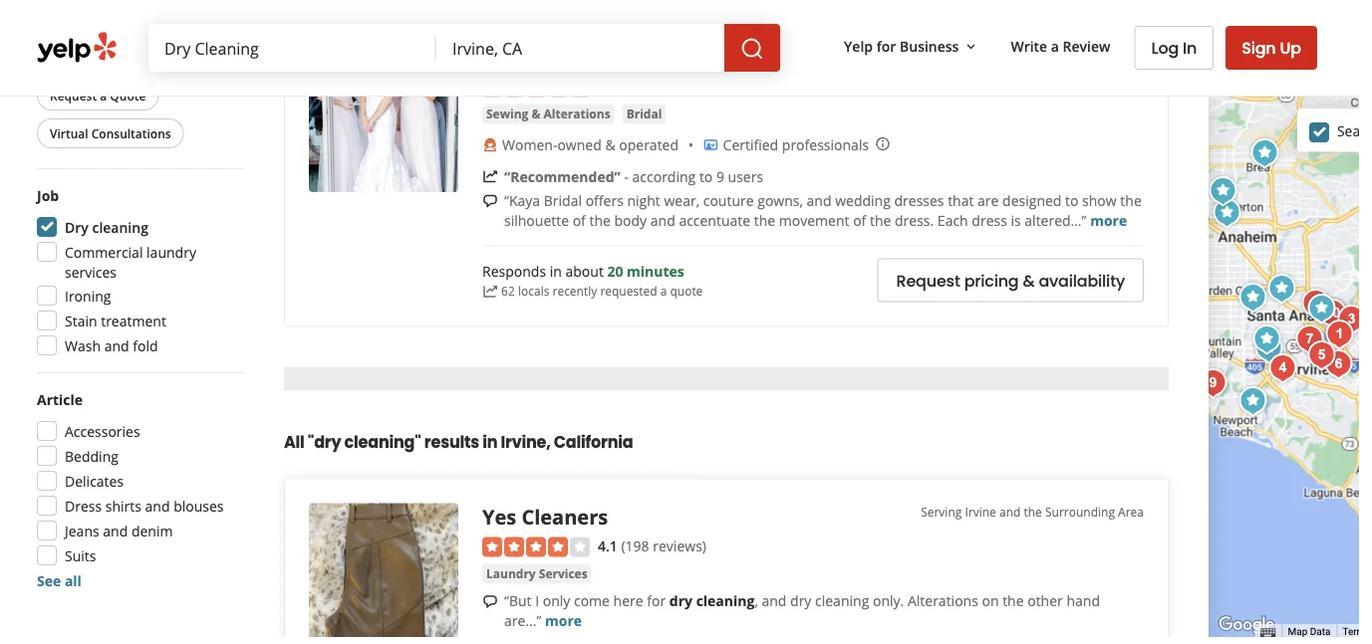 Task type: describe. For each thing, give the bounding box(es) containing it.
that
[[948, 191, 974, 210]]

responds
[[482, 262, 546, 281]]

responding
[[78, 49, 143, 66]]

kaya bridal link
[[482, 43, 596, 70]]

16 certified professionals v2 image
[[703, 137, 719, 153]]

laundry services
[[486, 566, 588, 583]]

reviews) for yes cleaners
[[653, 537, 707, 555]]

alterations inside the , and dry cleaning only. alterations on the other hand are..."
[[908, 592, 979, 611]]

is
[[1011, 211, 1021, 230]]

article
[[37, 390, 83, 409]]

baroni cleaners & tailoring image
[[1332, 300, 1360, 340]]

kaya bridal image
[[1233, 382, 1273, 422]]

body
[[614, 211, 647, 230]]

16 chevron down v2 image
[[963, 39, 979, 55]]

16 trending v2 image
[[482, 169, 498, 185]]

,
[[755, 592, 758, 611]]

laundry services link
[[482, 565, 592, 585]]

-
[[624, 167, 629, 186]]

the down gowns,
[[754, 211, 776, 230]]

wedding
[[835, 191, 891, 210]]

blouses
[[174, 497, 224, 516]]

fast-responding button
[[37, 43, 156, 73]]

irvine for yes cleaners
[[965, 504, 997, 520]]

bedding
[[65, 447, 118, 466]]

movement
[[779, 211, 850, 230]]

(198
[[621, 537, 649, 555]]

term link
[[1343, 627, 1360, 638]]

certified professionals
[[723, 135, 869, 154]]

requested
[[600, 283, 657, 300]]

wash and fold
[[65, 336, 158, 355]]

commercial
[[65, 243, 143, 262]]

european tailoring image
[[1249, 329, 1289, 369]]

log in
[[1152, 37, 1197, 59]]

up
[[1280, 36, 1302, 59]]

laundry services button
[[482, 565, 592, 585]]

1 vertical spatial more link
[[545, 612, 582, 631]]

yelp for business
[[844, 36, 959, 55]]

0 vertical spatial to
[[700, 167, 713, 186]]

jeans
[[65, 522, 99, 541]]

map data button
[[1288, 626, 1331, 639]]

area
[[1118, 504, 1144, 520]]

results
[[424, 431, 479, 454]]

dry
[[65, 218, 89, 237]]

perfect fit studio image
[[1247, 320, 1287, 360]]

and inside the , and dry cleaning only. alterations on the other hand are..."
[[762, 592, 787, 611]]

commercial laundry services
[[65, 243, 196, 282]]

on
[[982, 592, 999, 611]]

reviews) for kaya bridal
[[645, 76, 699, 95]]

ritz cleaners image
[[1207, 193, 1247, 233]]

16 trending v2 image
[[482, 284, 498, 300]]

yes
[[482, 504, 517, 531]]

, and dry cleaning only. alterations on the other hand are..."
[[504, 592, 1100, 631]]

professionals
[[782, 135, 869, 154]]

0 vertical spatial more link
[[1091, 211, 1127, 230]]

write
[[1011, 36, 1048, 55]]

log in link
[[1135, 26, 1214, 70]]

job
[[37, 186, 59, 205]]

open now button
[[37, 5, 124, 35]]

0 vertical spatial more
[[1091, 211, 1127, 230]]

bridal link
[[623, 104, 666, 124]]

16 speech v2 image
[[482, 193, 498, 209]]

tracy wedding dress alterations image
[[1233, 278, 1273, 318]]

write a review
[[1011, 36, 1111, 55]]

cleaners
[[522, 504, 608, 531]]

sign up link
[[1226, 26, 1318, 70]]

the down offers
[[590, 211, 611, 230]]

2 of from the left
[[853, 211, 866, 230]]

1 vertical spatial in
[[483, 431, 498, 454]]

hamilton cleaners image
[[1194, 364, 1233, 404]]

& for women-
[[605, 135, 616, 154]]

sewing & alterations button
[[482, 104, 615, 124]]

users
[[728, 167, 764, 186]]

and up movement
[[807, 191, 832, 210]]

keyboard shortcuts image
[[1260, 628, 1276, 638]]

request pricing & availability
[[897, 269, 1125, 292]]

request for request a quote
[[50, 87, 97, 104]]

1 of from the left
[[573, 211, 586, 230]]

"dry
[[308, 431, 341, 454]]

legacy cleaners image
[[1290, 320, 1330, 360]]

a for write
[[1051, 36, 1059, 55]]

yelp
[[844, 36, 873, 55]]

0 horizontal spatial yes cleaners image
[[309, 504, 458, 639]]

and right serving
[[1000, 504, 1021, 520]]

the suit co image
[[1262, 269, 1302, 309]]

the left surrounding
[[1024, 504, 1042, 520]]

see all button
[[37, 572, 82, 591]]

request a quote button
[[37, 81, 159, 111]]

designed
[[1003, 191, 1062, 210]]

sewing & alterations link
[[482, 104, 615, 124]]

couture
[[703, 191, 754, 210]]

ironing
[[65, 287, 111, 305]]

shirts
[[105, 497, 141, 516]]

dry cleaning
[[65, 218, 148, 237]]

services
[[65, 263, 117, 282]]

request for request pricing & availability
[[897, 269, 960, 292]]

laundry
[[486, 566, 536, 583]]

stain
[[65, 311, 97, 330]]

& for request
[[1023, 269, 1035, 292]]

bridal inside bridal button
[[627, 105, 662, 122]]

the down wedding at right
[[870, 211, 891, 230]]

altered…"
[[1025, 211, 1087, 230]]

virtual
[[50, 125, 88, 142]]

1130 irvine ave
[[1059, 43, 1144, 59]]

for inside button
[[877, 36, 896, 55]]

and down 'stain treatment'
[[104, 336, 129, 355]]

0 horizontal spatial cleaning
[[92, 218, 148, 237]]

fold
[[133, 336, 158, 355]]

4.1 star rating image
[[482, 538, 590, 558]]

16 women owned v2 image
[[482, 137, 498, 153]]

open now
[[50, 11, 111, 28]]

a for request
[[100, 87, 107, 104]]

suits
[[65, 547, 96, 566]]

yelp for business button
[[836, 28, 987, 64]]

women-
[[502, 135, 558, 154]]



Task type: locate. For each thing, give the bounding box(es) containing it.
1 horizontal spatial cleaning
[[696, 592, 755, 611]]

request a quote
[[50, 87, 146, 104]]

1 horizontal spatial for
[[877, 36, 896, 55]]

0 horizontal spatial for
[[647, 592, 666, 611]]

the inside the , and dry cleaning only. alterations on the other hand are..."
[[1003, 592, 1024, 611]]

0 vertical spatial irvine
[[1090, 43, 1121, 59]]

to inside "kaya bridal offers night wear, couture gowns, and wedding dresses that are designed to show the silhouette of the body and accentuate the movement of the dress. each dress is altered…"
[[1066, 191, 1079, 210]]

group containing article
[[31, 390, 244, 591]]

about
[[566, 262, 604, 281]]

reviews) up 'bridal' 'link'
[[645, 76, 699, 95]]

silhouette
[[504, 211, 569, 230]]

2 vertical spatial bridal
[[544, 191, 582, 210]]

sunny fresh cleaners image
[[1319, 345, 1359, 385]]

0 horizontal spatial &
[[532, 105, 541, 122]]

& right the pricing
[[1023, 269, 1035, 292]]

1 group from the top
[[31, 185, 244, 362]]

jeans and denim
[[65, 522, 173, 541]]

None search field
[[149, 24, 784, 72]]

west park cleaners image
[[1302, 336, 1342, 376]]

serving
[[921, 504, 962, 520]]

a inside 'link'
[[1051, 36, 1059, 55]]

a
[[1051, 36, 1059, 55], [100, 87, 107, 104], [660, 283, 667, 300]]

each
[[938, 211, 968, 230]]

recently
[[553, 283, 597, 300]]

sewing
[[486, 105, 529, 122]]

0 vertical spatial alterations
[[544, 105, 611, 122]]

2 group from the top
[[31, 390, 244, 591]]

search image
[[741, 37, 765, 61]]

more down only
[[545, 612, 582, 631]]

1 vertical spatial &
[[605, 135, 616, 154]]

cleaning up commercial
[[92, 218, 148, 237]]

1 dry from the left
[[670, 592, 693, 611]]

are
[[978, 191, 999, 210]]

0 vertical spatial reviews)
[[645, 76, 699, 95]]

alterations inside button
[[544, 105, 611, 122]]

0 vertical spatial request
[[50, 87, 97, 104]]

to left 9
[[700, 167, 713, 186]]

kaya bridal image
[[309, 43, 458, 192]]

2 horizontal spatial cleaning
[[815, 592, 869, 611]]

more link
[[1091, 211, 1127, 230], [545, 612, 582, 631]]

the right on
[[1003, 592, 1024, 611]]

dry inside the , and dry cleaning only. alterations on the other hand are..."
[[790, 592, 812, 611]]

kaya bridal
[[482, 43, 596, 70]]

of down offers
[[573, 211, 586, 230]]

4.1
[[598, 537, 618, 555]]

irvine left ave
[[1090, 43, 1121, 59]]

2 dry from the left
[[790, 592, 812, 611]]

& right owned
[[605, 135, 616, 154]]

kaya
[[482, 43, 531, 70]]

availability
[[1039, 269, 1125, 292]]

california
[[554, 431, 633, 454]]

serving irvine and the surrounding area
[[921, 504, 1144, 520]]

in
[[1183, 37, 1197, 59]]

stain treatment
[[65, 311, 166, 330]]

0 horizontal spatial more
[[545, 612, 582, 631]]

group
[[31, 185, 244, 362], [31, 390, 244, 591]]

offers
[[586, 191, 624, 210]]

business
[[900, 36, 959, 55]]

"but i only come here for dry cleaning
[[504, 592, 755, 611]]

1 horizontal spatial alterations
[[908, 592, 979, 611]]

irvine right serving
[[965, 504, 997, 520]]

request down dress.
[[897, 269, 960, 292]]

0 vertical spatial bridal
[[536, 43, 596, 70]]

0 horizontal spatial a
[[100, 87, 107, 104]]

1 vertical spatial a
[[100, 87, 107, 104]]

come
[[574, 592, 610, 611]]

request inside request a quote button
[[50, 87, 97, 104]]

yes cleaners
[[482, 504, 608, 531]]

chase cleaners image
[[1313, 294, 1353, 334], [1313, 294, 1353, 334]]

1 vertical spatial bridal
[[627, 105, 662, 122]]

request
[[50, 87, 97, 104], [897, 269, 960, 292]]

google image
[[1214, 613, 1280, 639]]

dresses
[[895, 191, 944, 210]]

2 vertical spatial a
[[660, 283, 667, 300]]

services
[[539, 566, 588, 583]]

0 vertical spatial &
[[532, 105, 541, 122]]

1 horizontal spatial in
[[550, 262, 562, 281]]

0 horizontal spatial irvine
[[965, 504, 997, 520]]

a left "quote"
[[100, 87, 107, 104]]

0 horizontal spatial to
[[700, 167, 713, 186]]

1 vertical spatial alterations
[[908, 592, 979, 611]]

bridal inside "kaya bridal offers night wear, couture gowns, and wedding dresses that are designed to show the silhouette of the body and accentuate the movement of the dress. each dress is altered…"
[[544, 191, 582, 210]]

1 horizontal spatial more
[[1091, 211, 1127, 230]]

for
[[877, 36, 896, 55], [647, 592, 666, 611]]

ave
[[1124, 43, 1144, 59]]

surrounding
[[1045, 504, 1115, 520]]

bridal for "kaya
[[544, 191, 582, 210]]

1 vertical spatial more
[[545, 612, 582, 631]]

more link down "show"
[[1091, 211, 1127, 230]]

0 horizontal spatial request
[[50, 87, 97, 104]]

data
[[1310, 627, 1331, 638]]

irvine for kaya bridal
[[1090, 43, 1121, 59]]

0 vertical spatial for
[[877, 36, 896, 55]]

0 horizontal spatial more link
[[545, 612, 582, 631]]

see
[[37, 572, 61, 591]]

&
[[532, 105, 541, 122], [605, 135, 616, 154], [1023, 269, 1035, 292]]

1 horizontal spatial yes cleaners image
[[1320, 315, 1360, 355]]

bridal down 5.0 (26 reviews)
[[627, 105, 662, 122]]

1 vertical spatial yes cleaners image
[[309, 504, 458, 639]]

4.1 (198 reviews)
[[598, 537, 707, 555]]

in up "recently"
[[550, 262, 562, 281]]

of down wedding at right
[[853, 211, 866, 230]]

yes cleaners image inside map region
[[1320, 315, 1360, 355]]

map region
[[1095, 80, 1360, 639]]

locals
[[518, 283, 550, 300]]

log
[[1152, 37, 1179, 59]]

5 star rating image
[[482, 77, 590, 97]]

dress.
[[895, 211, 934, 230]]

1 horizontal spatial to
[[1066, 191, 1079, 210]]

and
[[807, 191, 832, 210], [651, 211, 676, 230], [104, 336, 129, 355], [145, 497, 170, 516], [1000, 504, 1021, 520], [103, 522, 128, 541], [762, 592, 787, 611]]

hand
[[1067, 592, 1100, 611]]

of
[[573, 211, 586, 230], [853, 211, 866, 230]]

cleaning down 4.1 (198 reviews)
[[696, 592, 755, 611]]

cleaning inside the , and dry cleaning only. alterations on the other hand are..."
[[815, 592, 869, 611]]

a down minutes
[[660, 283, 667, 300]]

bridal
[[536, 43, 596, 70], [627, 105, 662, 122], [544, 191, 582, 210]]

review
[[1063, 36, 1111, 55]]

bridal for kaya
[[536, 43, 596, 70]]

dry right ,
[[790, 592, 812, 611]]

for right yelp
[[877, 36, 896, 55]]

dress
[[972, 211, 1008, 230]]

group containing job
[[31, 185, 244, 362]]

0 vertical spatial in
[[550, 262, 562, 281]]

dress shirts and blouses
[[65, 497, 224, 516]]

dry
[[670, 592, 693, 611], [790, 592, 812, 611]]

to up altered…"
[[1066, 191, 1079, 210]]

more down "show"
[[1091, 211, 1127, 230]]

1 vertical spatial irvine
[[965, 504, 997, 520]]

1 horizontal spatial more link
[[1091, 211, 1127, 230]]

and down "wear,"
[[651, 211, 676, 230]]

request up virtual
[[50, 87, 97, 104]]

and down shirts
[[103, 522, 128, 541]]

yes cleaners image
[[1320, 315, 1360, 355], [309, 504, 458, 639]]

1 vertical spatial reviews)
[[653, 537, 707, 555]]

sea
[[1337, 121, 1360, 140]]

request inside request pricing & availability button
[[897, 269, 960, 292]]

for right here
[[647, 592, 666, 611]]

yes cleaners link
[[482, 504, 608, 531]]

bridal up 5 star rating "image"
[[536, 43, 596, 70]]

1 vertical spatial group
[[31, 390, 244, 591]]

women-owned & operated
[[502, 135, 679, 154]]

reviews)
[[645, 76, 699, 95], [653, 537, 707, 555]]

miss coco's alterations image
[[1204, 171, 1243, 211]]

1 horizontal spatial irvine
[[1090, 43, 1121, 59]]

bridal down "recommended"
[[544, 191, 582, 210]]

0 vertical spatial yes cleaners image
[[1320, 315, 1360, 355]]

& down 5 star rating "image"
[[532, 105, 541, 122]]

pricing
[[964, 269, 1019, 292]]

alterations left on
[[908, 592, 979, 611]]

reviews) right (198
[[653, 537, 707, 555]]

i
[[535, 592, 539, 611]]

treatment
[[101, 311, 166, 330]]

2 horizontal spatial &
[[1023, 269, 1035, 292]]

in left irvine,
[[483, 431, 498, 454]]

"but
[[504, 592, 532, 611]]

quote
[[670, 283, 703, 300]]

only.
[[873, 592, 904, 611]]

1 vertical spatial for
[[647, 592, 666, 611]]

blue line cleaners and alterations image
[[1296, 284, 1336, 324]]

None field
[[453, 37, 709, 59]]

0 horizontal spatial in
[[483, 431, 498, 454]]

dantella bridal & tailoring image
[[1245, 134, 1285, 173]]

1 vertical spatial to
[[1066, 191, 1079, 210]]

certified
[[723, 135, 779, 154]]

0 vertical spatial group
[[31, 185, 244, 362]]

0 vertical spatial a
[[1051, 36, 1059, 55]]

alterations up owned
[[544, 105, 611, 122]]

irvine
[[1090, 43, 1121, 59], [965, 504, 997, 520]]

0 horizontal spatial dry
[[670, 592, 693, 611]]

virtual consultations button
[[37, 119, 184, 149]]

a right the write
[[1051, 36, 1059, 55]]

bridal button
[[623, 104, 666, 124]]

2 vertical spatial &
[[1023, 269, 1035, 292]]

here
[[614, 592, 643, 611]]

night
[[627, 191, 661, 210]]

wash
[[65, 336, 101, 355]]

according
[[632, 167, 696, 186]]

62
[[501, 283, 515, 300]]

sign up
[[1242, 36, 1302, 59]]

1 horizontal spatial &
[[605, 135, 616, 154]]

"kaya bridal offers night wear, couture gowns, and wedding dresses that are designed to show the silhouette of the body and accentuate the movement of the dress. each dress is altered…"
[[504, 191, 1142, 230]]

consultations
[[91, 125, 171, 142]]

delicates
[[65, 472, 124, 491]]

1 horizontal spatial a
[[660, 283, 667, 300]]

1 horizontal spatial dry
[[790, 592, 812, 611]]

open
[[50, 11, 81, 28]]

dry right here
[[670, 592, 693, 611]]

operated
[[619, 135, 679, 154]]

and up denim
[[145, 497, 170, 516]]

0 horizontal spatial alterations
[[544, 105, 611, 122]]

l'mode bridal alterations specialist image
[[1302, 289, 1342, 329]]

16 speech v2 image
[[482, 595, 498, 611]]

0 horizontal spatial of
[[573, 211, 586, 230]]

other
[[1028, 592, 1063, 611]]

green hanger cleaners image
[[1263, 349, 1303, 389]]

1 vertical spatial request
[[897, 269, 960, 292]]

accessories
[[65, 422, 140, 441]]

a inside button
[[100, 87, 107, 104]]

1 horizontal spatial of
[[853, 211, 866, 230]]

2 horizontal spatial a
[[1051, 36, 1059, 55]]

all "dry cleaning" results in irvine, california
[[284, 431, 633, 454]]

cleaning left only.
[[815, 592, 869, 611]]

more link down only
[[545, 612, 582, 631]]

1 horizontal spatial request
[[897, 269, 960, 292]]

sewing & alterations
[[486, 105, 611, 122]]

and right ,
[[762, 592, 787, 611]]

the right "show"
[[1121, 191, 1142, 210]]

info icon image
[[875, 136, 891, 152], [875, 136, 891, 152]]



Task type: vqa. For each thing, say whether or not it's contained in the screenshot.
leftmost 16 checkmark v2 image
no



